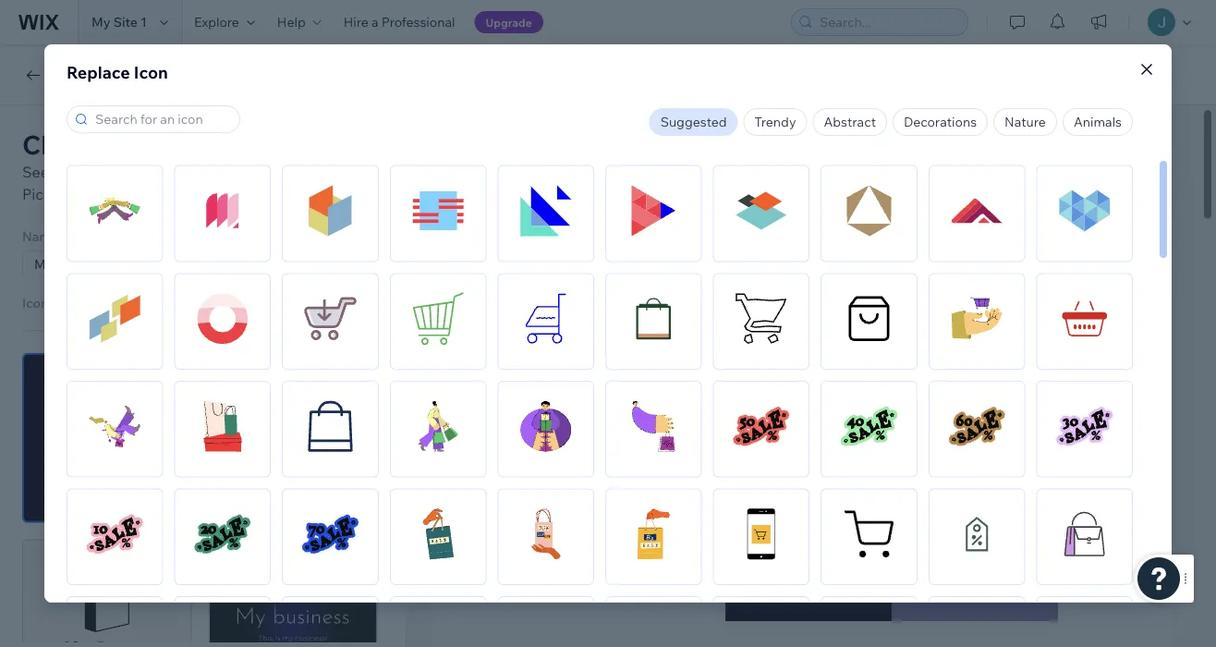 Task type: describe. For each thing, give the bounding box(es) containing it.
your up next.
[[310, 163, 341, 181]]

brand.
[[344, 163, 389, 181]]

icon see other icons
[[22, 295, 149, 311]]

Search for an icon field
[[90, 106, 234, 132]]

Search... field
[[815, 9, 962, 35]]

this
[[562, 167, 592, 188]]

studio
[[146, 66, 192, 84]]

shape
[[265, 163, 307, 181]]

everywhere
[[813, 250, 906, 271]]

abstract
[[824, 114, 876, 130]]

your
[[1041, 168, 1072, 187]]

see inside choose your logo see how different logo options can shape your brand. pick your favorite. you can customize it next.
[[22, 163, 49, 181]]

replace icon
[[67, 61, 168, 82]]

2 horizontal spatial see
[[528, 167, 558, 188]]

tagline
[[217, 228, 261, 244]]

suggested
[[661, 114, 727, 130]]

explore
[[194, 14, 239, 30]]

customize your logo
[[964, 168, 1111, 187]]

use your logo everywhere add it to your website for a fully branded look
[[645, 250, 961, 292]]

your down "use"
[[708, 274, 739, 292]]

logo for see
[[596, 167, 631, 188]]

1
[[141, 14, 147, 30]]

upgrade button
[[475, 11, 543, 33]]

for
[[800, 274, 820, 292]]

branded
[[868, 274, 928, 292]]

logo & brand studio
[[50, 66, 192, 84]]

0 vertical spatial a
[[372, 14, 379, 30]]

1 vertical spatial can
[[177, 185, 201, 203]]

pick
[[22, 185, 51, 203]]

my site 1
[[92, 14, 147, 30]]

your up website
[[734, 250, 770, 271]]

upgrade
[[486, 15, 532, 29]]

choose your logo see how different logo options can shape your brand. pick your favorite. you can customize it next.
[[22, 128, 389, 203]]

fully
[[835, 274, 865, 292]]

to
[[690, 274, 704, 292]]

trendy
[[755, 114, 796, 130]]

other
[[78, 295, 114, 311]]

my
[[92, 14, 110, 30]]

hire a professional
[[344, 14, 455, 30]]

0 horizontal spatial logo
[[50, 66, 85, 84]]

a inside use your logo everywhere add it to your website for a fully branded look
[[824, 274, 832, 292]]



Task type: vqa. For each thing, say whether or not it's contained in the screenshot.
"it" in Use your logo everywhere Add it to your website for a fully branded look
yes



Task type: locate. For each thing, give the bounding box(es) containing it.
how
[[52, 163, 81, 181]]

you
[[148, 185, 173, 203]]

logo right your
[[1076, 168, 1111, 187]]

logo for choose
[[184, 128, 240, 160]]

see this logo make magic
[[528, 167, 730, 188]]

help
[[277, 14, 306, 30]]

professional
[[382, 14, 455, 30]]

animals
[[1074, 114, 1122, 130]]

it left to
[[677, 274, 687, 292]]

use
[[699, 250, 730, 271]]

nature
[[1005, 114, 1047, 130]]

logo right this
[[596, 167, 631, 188]]

favorite.
[[89, 185, 145, 203]]

None field
[[29, 251, 194, 277], [223, 251, 388, 277], [29, 251, 194, 277], [223, 251, 388, 277]]

it
[[278, 185, 288, 203], [677, 274, 687, 292]]

look
[[931, 274, 961, 292]]

it inside choose your logo see how different logo options can shape your brand. pick your favorite. you can customize it next.
[[278, 185, 288, 203]]

brand
[[101, 66, 143, 84]]

0 vertical spatial it
[[278, 185, 288, 203]]

1 horizontal spatial see
[[51, 295, 75, 311]]

choose
[[22, 128, 116, 160]]

decorations
[[904, 114, 977, 130]]

logo left &
[[50, 66, 85, 84]]

0 vertical spatial can
[[237, 163, 262, 181]]

site
[[113, 14, 138, 30]]

magic
[[682, 167, 730, 188]]

see
[[22, 163, 49, 181], [528, 167, 558, 188], [51, 295, 75, 311]]

see left other
[[51, 295, 75, 311]]

customize
[[205, 185, 275, 203]]

a
[[372, 14, 379, 30], [824, 274, 832, 292]]

your
[[122, 128, 178, 160], [310, 163, 341, 181], [55, 185, 85, 203], [734, 250, 770, 271], [708, 274, 739, 292]]

see other icons button
[[51, 295, 149, 312]]

hire
[[344, 14, 369, 30]]

&
[[89, 66, 98, 84]]

hire a professional link
[[333, 0, 466, 44]]

0 horizontal spatial see
[[22, 163, 49, 181]]

replace
[[67, 61, 130, 82]]

a right hire
[[372, 14, 379, 30]]

logo up you
[[148, 163, 178, 181]]

logo for use
[[773, 250, 809, 271]]

customize
[[964, 168, 1037, 187]]

1 vertical spatial logo
[[1076, 168, 1111, 187]]

0 horizontal spatial can
[[177, 185, 201, 203]]

see up pick
[[22, 163, 49, 181]]

icon
[[134, 61, 168, 82], [22, 295, 48, 311]]

1 horizontal spatial logo
[[1076, 168, 1111, 187]]

it down the shape
[[278, 185, 288, 203]]

0 vertical spatial icon
[[134, 61, 168, 82]]

1 vertical spatial icon
[[22, 295, 48, 311]]

make
[[635, 167, 678, 188]]

can up customize
[[237, 163, 262, 181]]

1 horizontal spatial a
[[824, 274, 832, 292]]

1 vertical spatial a
[[824, 274, 832, 292]]

logo up options at the left top of page
[[184, 128, 240, 160]]

0 horizontal spatial a
[[372, 14, 379, 30]]

1 vertical spatial it
[[677, 274, 687, 292]]

website
[[742, 274, 797, 292]]

0 horizontal spatial icon
[[22, 295, 48, 311]]

customize your logo button
[[941, 161, 1150, 194]]

logo inside use your logo everywhere add it to your website for a fully branded look
[[773, 250, 809, 271]]

help button
[[266, 0, 333, 44]]

logo
[[184, 128, 240, 160], [148, 163, 178, 181], [596, 167, 631, 188], [773, 250, 809, 271]]

next.
[[291, 185, 324, 203]]

name
[[22, 228, 58, 244]]

it inside use your logo everywhere add it to your website for a fully branded look
[[677, 274, 687, 292]]

your up different
[[122, 128, 178, 160]]

can
[[237, 163, 262, 181], [177, 185, 201, 203]]

options
[[182, 163, 234, 181]]

1 horizontal spatial it
[[677, 274, 687, 292]]

1 horizontal spatial icon
[[134, 61, 168, 82]]

logo & brand studio button
[[22, 64, 192, 86]]

icons
[[117, 295, 149, 311]]

1 horizontal spatial can
[[237, 163, 262, 181]]

0 vertical spatial logo
[[50, 66, 85, 84]]

0 horizontal spatial it
[[278, 185, 288, 203]]

your down how
[[55, 185, 85, 203]]

add
[[645, 274, 674, 292]]

logo
[[50, 66, 85, 84], [1076, 168, 1111, 187]]

can right you
[[177, 185, 201, 203]]

see left this
[[528, 167, 558, 188]]

logo up for
[[773, 250, 809, 271]]

a right for
[[824, 274, 832, 292]]

different
[[85, 163, 144, 181]]



